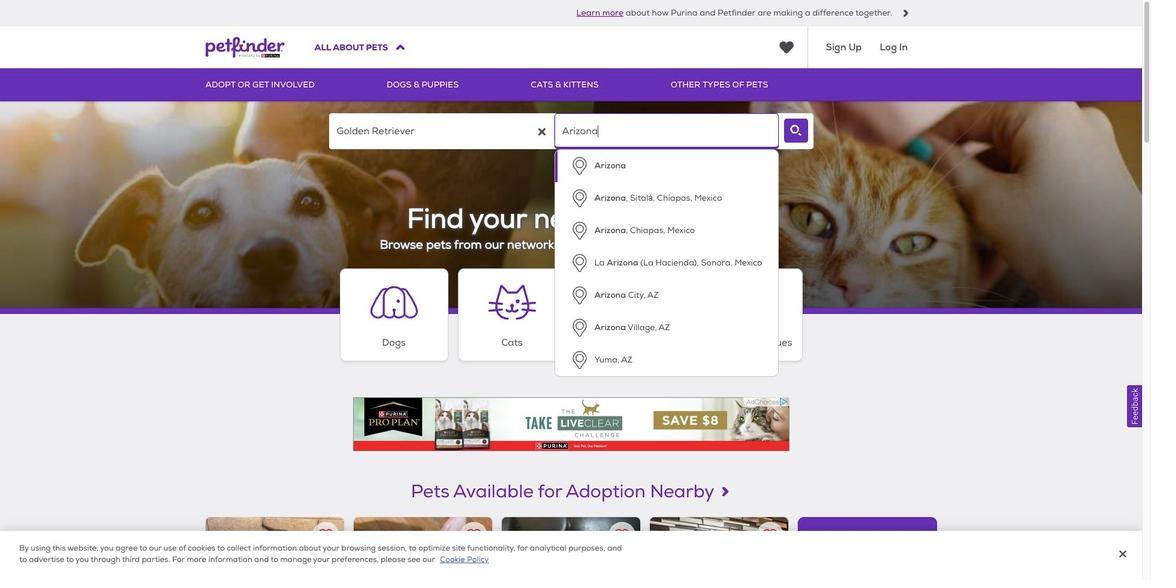 Task type: vqa. For each thing, say whether or not it's contained in the screenshot.
Primary element
yes



Task type: locate. For each thing, give the bounding box(es) containing it.
Enter City, State, or ZIP text field
[[554, 113, 779, 149]]

papa, adoptable, young male domestic short hair & tabby, in long beach, ca. image
[[650, 517, 789, 580]]

Search Terrier, Kitten, etc. text field
[[329, 113, 553, 149]]

milani foster or adopter needed, adoptable, adult female american bully & staffordshire bull terrier, in signal hill, ca. image
[[205, 517, 344, 580]]

primary element
[[205, 68, 937, 101]]

location search suggestions list box
[[554, 149, 779, 377]]

advertisement element
[[353, 397, 789, 451]]

alice, adoptable, adult female tabby & domestic short hair, in long beach, ca. image
[[502, 517, 640, 580]]

ginger, adoptable, young female domestic short hair & tabby, in long beach, ca. image
[[354, 517, 492, 580]]



Task type: describe. For each thing, give the bounding box(es) containing it.
favorite papa image
[[763, 528, 778, 543]]

9c2b2 image
[[902, 10, 909, 17]]

favorite alice image
[[615, 528, 630, 543]]

privacy alert dialog
[[0, 531, 1142, 580]]

favorite milani foster or adopter needed image
[[318, 528, 333, 543]]

petfinder logo image
[[205, 26, 285, 68]]

favorite ginger image
[[466, 528, 481, 543]]



